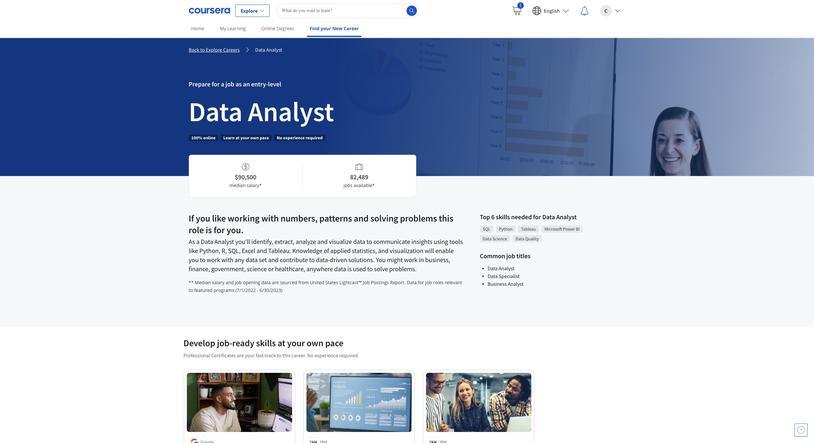 Task type: locate. For each thing, give the bounding box(es) containing it.
0 vertical spatial salary
[[247, 182, 259, 188]]

online degrees
[[262, 25, 294, 32]]

1 vertical spatial are
[[237, 352, 244, 359]]

for left the you.
[[214, 224, 225, 236]]

applied
[[330, 247, 351, 255]]

you up finance,
[[189, 256, 199, 264]]

to up finance,
[[200, 256, 206, 264]]

or
[[268, 265, 274, 273]]

required.
[[339, 352, 359, 359]]

(7/1/2022
[[236, 287, 256, 294]]

data inside if you like working with numbers, patterns and solving problems this role is for you. as a data analyst you'll identify, extract, analyze and visualize data to communicate insights using tools like python, r, sql, excel and tableau. knowledge of applied statistics, and visualization will enable you to work with any data set and contribute to data-driven solutions. you might work in business, finance, government, science or healthcare, anywhere data is used to solve problems.
[[201, 238, 213, 246]]

insights
[[412, 238, 433, 246]]

1 horizontal spatial own
[[307, 337, 324, 349]]

analyst up specialist
[[499, 265, 515, 272]]

data analyst down the entry-
[[189, 94, 334, 129]]

level
[[268, 80, 281, 88]]

data-
[[316, 256, 330, 264]]

programs
[[214, 287, 234, 294]]

enable
[[436, 247, 454, 255]]

find your new career link
[[307, 21, 362, 37]]

0 horizontal spatial a
[[196, 238, 200, 246]]

data up business
[[488, 273, 498, 280]]

0 vertical spatial explore
[[241, 7, 258, 14]]

*
[[259, 182, 262, 188], [372, 182, 375, 188], [189, 280, 191, 286], [191, 280, 194, 286]]

1 vertical spatial explore
[[206, 46, 222, 53]]

you'll
[[235, 238, 250, 246]]

1 horizontal spatial a
[[221, 80, 224, 88]]

1 vertical spatial own
[[307, 337, 324, 349]]

develop job-ready skills at your own pace professional certificates are your fast-track to this career. no experience required.
[[184, 337, 359, 359]]

1 horizontal spatial like
[[212, 213, 226, 224]]

skills right 6
[[496, 213, 510, 221]]

1 vertical spatial is
[[348, 265, 352, 273]]

analyst up r,
[[215, 238, 234, 246]]

identify,
[[251, 238, 273, 246]]

my
[[220, 25, 226, 32]]

professional
[[184, 352, 210, 359]]

and down identify,
[[257, 247, 267, 255]]

-
[[257, 287, 259, 294]]

python,
[[199, 247, 220, 255]]

career.
[[292, 352, 306, 359]]

with up identify,
[[261, 213, 279, 224]]

to left featured
[[189, 287, 193, 294]]

0 horizontal spatial no
[[277, 135, 282, 141]]

0 horizontal spatial are
[[237, 352, 244, 359]]

solving
[[371, 213, 398, 224]]

you
[[196, 213, 210, 224], [189, 256, 199, 264]]

1 vertical spatial salary
[[212, 280, 225, 286]]

data down sql
[[483, 236, 492, 242]]

my learning
[[220, 25, 246, 32]]

skills up track
[[256, 337, 276, 349]]

data quality
[[516, 236, 539, 242]]

with up government,
[[222, 256, 233, 264]]

1 horizontal spatial work
[[404, 256, 418, 264]]

needed
[[511, 213, 532, 221]]

python
[[499, 226, 513, 232]]

1
[[519, 2, 522, 8]]

english button
[[527, 0, 574, 21]]

1 horizontal spatial are
[[272, 280, 279, 286]]

0 vertical spatial own
[[250, 135, 259, 141]]

1 horizontal spatial at
[[278, 337, 285, 349]]

6
[[492, 213, 495, 221]]

is right role
[[206, 224, 212, 236]]

to right back
[[200, 46, 205, 53]]

explore up learning at the left top
[[241, 7, 258, 14]]

driven
[[330, 256, 347, 264]]

0 vertical spatial this
[[439, 213, 454, 224]]

0 vertical spatial data analyst
[[255, 46, 282, 53]]

1 vertical spatial this
[[283, 352, 291, 359]]

science
[[493, 236, 507, 242]]

you
[[376, 256, 386, 264]]

experience left required.
[[315, 352, 338, 359]]

jobs
[[344, 182, 353, 188]]

role
[[189, 224, 204, 236]]

1 vertical spatial at
[[278, 337, 285, 349]]

0 horizontal spatial skills
[[256, 337, 276, 349]]

0 vertical spatial at
[[236, 135, 240, 141]]

are inside * * median salary and job opening data are sourced from united states lightcast™ job postings report. data for job roles relevant to featured programs (7/1/2022 - 6/30/2023)
[[272, 280, 279, 286]]

a right as
[[196, 238, 200, 246]]

are
[[272, 280, 279, 286], [237, 352, 244, 359]]

0 horizontal spatial explore
[[206, 46, 222, 53]]

job left titles
[[507, 252, 515, 260]]

like down as
[[189, 247, 198, 255]]

your right find in the left of the page
[[321, 25, 331, 32]]

to inside the back to explore careers link
[[200, 46, 205, 53]]

contribute
[[280, 256, 308, 264]]

are up 6/30/2023)
[[272, 280, 279, 286]]

0 vertical spatial a
[[221, 80, 224, 88]]

analyze
[[296, 238, 316, 246]]

salary up programs
[[212, 280, 225, 286]]

might
[[387, 256, 403, 264]]

1 horizontal spatial pace
[[325, 337, 344, 349]]

0 vertical spatial like
[[212, 213, 226, 224]]

data up 6/30/2023)
[[261, 280, 271, 286]]

lightcast™
[[340, 280, 362, 286]]

for up tableau
[[533, 213, 541, 221]]

1 vertical spatial like
[[189, 247, 198, 255]]

this left career.
[[283, 352, 291, 359]]

1 horizontal spatial no
[[307, 352, 314, 359]]

is left "used"
[[348, 265, 352, 273]]

0 horizontal spatial salary
[[212, 280, 225, 286]]

and
[[354, 213, 369, 224], [317, 238, 328, 246], [257, 247, 267, 255], [378, 247, 389, 255], [268, 256, 279, 264], [226, 280, 234, 286]]

job
[[226, 80, 234, 88], [507, 252, 515, 260], [235, 280, 242, 286], [425, 280, 432, 286]]

you right if
[[196, 213, 210, 224]]

back
[[189, 46, 199, 53]]

0 vertical spatial is
[[206, 224, 212, 236]]

1 vertical spatial experience
[[315, 352, 338, 359]]

experience left required
[[283, 135, 305, 141]]

top
[[480, 213, 490, 221]]

data up "python,"
[[201, 238, 213, 246]]

english
[[544, 7, 560, 14]]

for inside if you like working with numbers, patterns and solving problems this role is for you. as a data analyst you'll identify, extract, analyze and visualize data to communicate insights using tools like python, r, sql, excel and tableau. knowledge of applied statistics, and visualization will enable you to work with any data set and contribute to data-driven solutions. you might work in business, finance, government, science or healthcare, anywhere data is used to solve problems.
[[214, 224, 225, 236]]

excel
[[242, 247, 255, 255]]

0 vertical spatial skills
[[496, 213, 510, 221]]

None search field
[[276, 3, 419, 18]]

tools
[[450, 238, 463, 246]]

using
[[434, 238, 448, 246]]

analyst
[[266, 46, 282, 53], [248, 94, 334, 129], [557, 213, 577, 221], [215, 238, 234, 246], [499, 265, 515, 272], [508, 281, 524, 287]]

data analyst
[[255, 46, 282, 53], [189, 94, 334, 129]]

0 vertical spatial pace
[[260, 135, 269, 141]]

healthcare,
[[275, 265, 305, 273]]

career
[[344, 25, 359, 32]]

data down driven
[[334, 265, 346, 273]]

100%
[[191, 135, 202, 141]]

to right track
[[277, 352, 282, 359]]

for
[[212, 80, 220, 88], [533, 213, 541, 221], [214, 224, 225, 236], [418, 280, 424, 286]]

0 horizontal spatial this
[[283, 352, 291, 359]]

0 horizontal spatial at
[[236, 135, 240, 141]]

salary down '$90,500'
[[247, 182, 259, 188]]

0 horizontal spatial own
[[250, 135, 259, 141]]

pace
[[260, 135, 269, 141], [325, 337, 344, 349]]

this
[[439, 213, 454, 224], [283, 352, 291, 359]]

0 vertical spatial are
[[272, 280, 279, 286]]

100% online
[[191, 135, 216, 141]]

find
[[310, 25, 320, 32]]

1 horizontal spatial experience
[[315, 352, 338, 359]]

and up you
[[378, 247, 389, 255]]

0 horizontal spatial pace
[[260, 135, 269, 141]]

data right "report."
[[407, 280, 417, 286]]

data up microsoft
[[543, 213, 555, 221]]

and up of
[[317, 238, 328, 246]]

work down the visualization
[[404, 256, 418, 264]]

report.
[[390, 280, 406, 286]]

a left as
[[221, 80, 224, 88]]

sourced
[[280, 280, 297, 286]]

from
[[298, 280, 309, 286]]

like left the you.
[[212, 213, 226, 224]]

skills
[[496, 213, 510, 221], [256, 337, 276, 349]]

data down common
[[488, 265, 498, 272]]

ready
[[232, 337, 254, 349]]

1 vertical spatial pace
[[325, 337, 344, 349]]

for left roles
[[418, 280, 424, 286]]

back to explore careers link
[[189, 46, 240, 54]]

postings
[[371, 280, 389, 286]]

work down "python,"
[[207, 256, 220, 264]]

1 horizontal spatial explore
[[241, 7, 258, 14]]

data analyst down online on the left of the page
[[255, 46, 282, 53]]

are down ready in the left of the page
[[237, 352, 244, 359]]

at
[[236, 135, 240, 141], [278, 337, 285, 349]]

0 vertical spatial with
[[261, 213, 279, 224]]

0 horizontal spatial is
[[206, 224, 212, 236]]

1 horizontal spatial with
[[261, 213, 279, 224]]

this up using
[[439, 213, 454, 224]]

1 horizontal spatial salary
[[247, 182, 259, 188]]

82,489 jobs available *
[[344, 173, 375, 188]]

data
[[255, 46, 265, 53], [189, 94, 243, 129], [543, 213, 555, 221], [483, 236, 492, 242], [516, 236, 524, 242], [201, 238, 213, 246], [488, 265, 498, 272], [488, 273, 498, 280], [407, 280, 417, 286]]

1 vertical spatial skills
[[256, 337, 276, 349]]

help center image
[[798, 427, 805, 434]]

1 vertical spatial no
[[307, 352, 314, 359]]

back to explore careers
[[189, 46, 240, 53]]

job left roles
[[425, 280, 432, 286]]

job left as
[[226, 80, 234, 88]]

at inside develop job-ready skills at your own pace professional certificates are your fast-track to this career. no experience required.
[[278, 337, 285, 349]]

specialist
[[499, 273, 520, 280]]

learn
[[223, 135, 235, 141]]

a inside if you like working with numbers, patterns and solving problems this role is for you. as a data analyst you'll identify, extract, analyze and visualize data to communicate insights using tools like python, r, sql, excel and tableau. knowledge of applied statistics, and visualization will enable you to work with any data set and contribute to data-driven solutions. you might work in business, finance, government, science or healthcare, anywhere data is used to solve problems.
[[196, 238, 200, 246]]

0 horizontal spatial with
[[222, 256, 233, 264]]

explore left careers
[[206, 46, 222, 53]]

and inside * * median salary and job opening data are sourced from united states lightcast™ job postings report. data for job roles relevant to featured programs (7/1/2022 - 6/30/2023)
[[226, 280, 234, 286]]

1 horizontal spatial this
[[439, 213, 454, 224]]

1 vertical spatial a
[[196, 238, 200, 246]]

and up programs
[[226, 280, 234, 286]]

entry-
[[251, 80, 268, 88]]

if
[[189, 213, 194, 224]]

no inside develop job-ready skills at your own pace professional certificates are your fast-track to this career. no experience required.
[[307, 352, 314, 359]]

0 horizontal spatial experience
[[283, 135, 305, 141]]

0 horizontal spatial work
[[207, 256, 220, 264]]

are inside develop job-ready skills at your own pace professional certificates are your fast-track to this career. no experience required.
[[237, 352, 244, 359]]

like
[[212, 213, 226, 224], [189, 247, 198, 255]]

1 vertical spatial with
[[222, 256, 233, 264]]

data up statistics,
[[353, 238, 365, 246]]

coursera image
[[189, 5, 230, 16]]

data down online on the left of the page
[[255, 46, 265, 53]]



Task type: describe. For each thing, give the bounding box(es) containing it.
your left fast-
[[245, 352, 255, 359]]

common job titles
[[480, 252, 531, 260]]

to inside * * median salary and job opening data are sourced from united states lightcast™ job postings report. data for job roles relevant to featured programs (7/1/2022 - 6/30/2023)
[[189, 287, 193, 294]]

1 vertical spatial data analyst
[[189, 94, 334, 129]]

required
[[306, 135, 323, 141]]

and up or
[[268, 256, 279, 264]]

analyst down online degrees
[[266, 46, 282, 53]]

states
[[325, 280, 338, 286]]

this inside develop job-ready skills at your own pace professional certificates are your fast-track to this career. no experience required.
[[283, 352, 291, 359]]

careers
[[223, 46, 240, 53]]

1 link
[[506, 0, 527, 21]]

in
[[419, 256, 424, 264]]

find your new career
[[310, 25, 359, 32]]

0 vertical spatial experience
[[283, 135, 305, 141]]

job
[[363, 280, 370, 286]]

this inside if you like working with numbers, patterns and solving problems this role is for you. as a data analyst you'll identify, extract, analyze and visualize data to communicate insights using tools like python, r, sql, excel and tableau. knowledge of applied statistics, and visualization will enable you to work with any data set and contribute to data-driven solutions. you might work in business, finance, government, science or healthcare, anywhere data is used to solve problems.
[[439, 213, 454, 224]]

solutions.
[[348, 256, 375, 264]]

knowledge
[[292, 247, 323, 255]]

as
[[189, 238, 195, 246]]

working
[[228, 213, 260, 224]]

1 horizontal spatial skills
[[496, 213, 510, 221]]

finance,
[[189, 265, 210, 273]]

prepare
[[189, 80, 211, 88]]

0 horizontal spatial like
[[189, 247, 198, 255]]

visualization
[[390, 247, 424, 255]]

* inside '82,489 jobs available *'
[[372, 182, 375, 188]]

0 vertical spatial you
[[196, 213, 210, 224]]

as
[[236, 80, 242, 88]]

any
[[235, 256, 245, 264]]

What do you want to learn? text field
[[276, 3, 419, 18]]

available
[[354, 182, 372, 188]]

$90,500
[[235, 173, 257, 181]]

shopping cart: 1 item element
[[512, 2, 524, 16]]

2 work from the left
[[404, 256, 418, 264]]

used
[[353, 265, 366, 273]]

1 work from the left
[[207, 256, 220, 264]]

opening
[[243, 280, 260, 286]]

tableau
[[521, 226, 536, 232]]

no experience required
[[277, 135, 323, 141]]

own inside develop job-ready skills at your own pace professional certificates are your fast-track to this career. no experience required.
[[307, 337, 324, 349]]

explore button
[[235, 4, 270, 17]]

patterns
[[320, 213, 352, 224]]

bi
[[576, 226, 580, 232]]

relevant
[[445, 280, 462, 286]]

analyst up power
[[557, 213, 577, 221]]

fast-
[[256, 352, 265, 359]]

will
[[425, 247, 434, 255]]

r,
[[222, 247, 227, 255]]

an
[[243, 80, 250, 88]]

quality
[[525, 236, 539, 242]]

1 horizontal spatial is
[[348, 265, 352, 273]]

job-
[[217, 337, 232, 349]]

median
[[230, 182, 246, 188]]

home link
[[189, 21, 207, 36]]

pace inside develop job-ready skills at your own pace professional certificates are your fast-track to this career. no experience required.
[[325, 337, 344, 349]]

experience inside develop job-ready skills at your own pace professional certificates are your fast-track to this career. no experience required.
[[315, 352, 338, 359]]

salary inside * * median salary and job opening data are sourced from united states lightcast™ job postings report. data for job roles relevant to featured programs (7/1/2022 - 6/30/2023)
[[212, 280, 225, 286]]

0 vertical spatial no
[[277, 135, 282, 141]]

titles
[[517, 252, 531, 260]]

1 vertical spatial you
[[189, 256, 199, 264]]

analyst inside if you like working with numbers, patterns and solving problems this role is for you. as a data analyst you'll identify, extract, analyze and visualize data to communicate insights using tools like python, r, sql, excel and tableau. knowledge of applied statistics, and visualization will enable you to work with any data set and contribute to data-driven solutions. you might work in business, finance, government, science or healthcare, anywhere data is used to solve problems.
[[215, 238, 234, 246]]

of
[[324, 247, 329, 255]]

job up the (7/1/2022
[[235, 280, 242, 286]]

your up career.
[[287, 337, 305, 349]]

analyst up no experience required
[[248, 94, 334, 129]]

home
[[191, 25, 204, 32]]

data up the online
[[189, 94, 243, 129]]

median
[[195, 280, 211, 286]]

82,489
[[350, 173, 368, 181]]

to down knowledge
[[309, 256, 315, 264]]

online degrees link
[[259, 21, 297, 36]]

data inside * * median salary and job opening data are sourced from united states lightcast™ job postings report. data for job roles relevant to featured programs (7/1/2022 - 6/30/2023)
[[407, 280, 417, 286]]

for inside * * median salary and job opening data are sourced from united states lightcast™ job postings report. data for job roles relevant to featured programs (7/1/2022 - 6/30/2023)
[[418, 280, 424, 286]]

science
[[247, 265, 267, 273]]

* inside $90,500 median salary *
[[259, 182, 262, 188]]

sql,
[[228, 247, 241, 255]]

data down excel
[[246, 256, 258, 264]]

government,
[[211, 265, 246, 273]]

certificates
[[211, 352, 236, 359]]

c button
[[595, 0, 626, 21]]

data analyst data specialist business analyst
[[488, 265, 524, 287]]

solve
[[374, 265, 388, 273]]

if you like working with numbers, patterns and solving problems this role is for you. as a data analyst you'll identify, extract, analyze and visualize data to communicate insights using tools like python, r, sql, excel and tableau. knowledge of applied statistics, and visualization will enable you to work with any data set and contribute to data-driven solutions. you might work in business, finance, government, science or healthcare, anywhere data is used to solve problems.
[[189, 213, 463, 273]]

data left quality
[[516, 236, 524, 242]]

skills inside develop job-ready skills at your own pace professional certificates are your fast-track to this career. no experience required.
[[256, 337, 276, 349]]

online
[[262, 25, 276, 32]]

set
[[259, 256, 267, 264]]

to up statistics,
[[367, 238, 372, 246]]

data inside * * median salary and job opening data are sourced from united states lightcast™ job postings report. data for job roles relevant to featured programs (7/1/2022 - 6/30/2023)
[[261, 280, 271, 286]]

explore inside 'dropdown button'
[[241, 7, 258, 14]]

anywhere
[[307, 265, 333, 273]]

problems.
[[389, 265, 417, 273]]

communicate
[[374, 238, 410, 246]]

to inside develop job-ready skills at your own pace professional certificates are your fast-track to this career. no experience required.
[[277, 352, 282, 359]]

data science
[[483, 236, 507, 242]]

microsoft
[[545, 226, 562, 232]]

for right prepare
[[212, 80, 220, 88]]

salary inside $90,500 median salary *
[[247, 182, 259, 188]]

business
[[488, 281, 507, 287]]

and left "solving"
[[354, 213, 369, 224]]

common
[[480, 252, 505, 260]]

my learning link
[[217, 21, 249, 36]]

to right "used"
[[367, 265, 373, 273]]

analyst down specialist
[[508, 281, 524, 287]]

prepare for a job as an entry-level
[[189, 80, 281, 88]]

sql
[[483, 226, 491, 232]]

your right learn
[[240, 135, 250, 141]]

extract,
[[275, 238, 295, 246]]

tableau.
[[268, 247, 291, 255]]

top 6 skills needed for data analyst
[[480, 213, 577, 221]]

c
[[605, 7, 608, 14]]

problems
[[400, 213, 437, 224]]

united
[[310, 280, 324, 286]]

roles
[[433, 280, 444, 286]]



Task type: vqa. For each thing, say whether or not it's contained in the screenshot.
the top Languages
no



